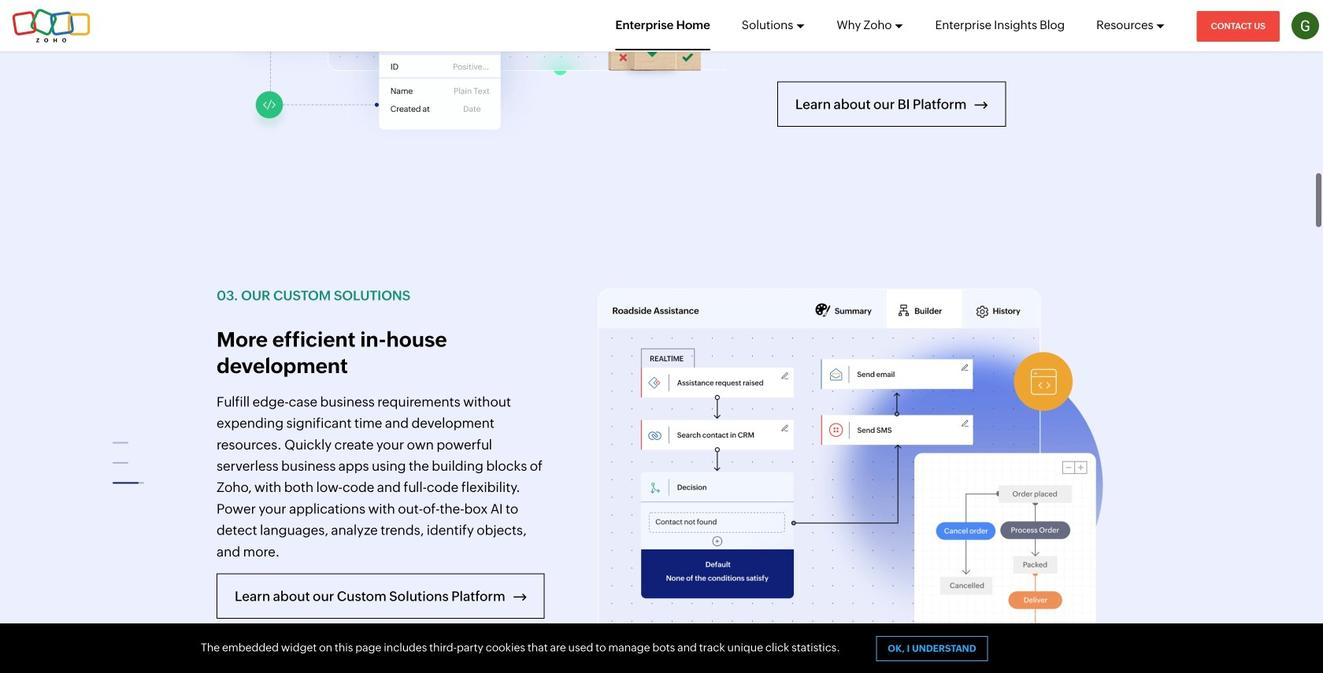 Task type: describe. For each thing, give the bounding box(es) containing it.
zoho enterprise logo image
[[12, 8, 91, 43]]

0 horizontal spatial tab list
[[106, 429, 154, 531]]

1 vertical spatial our customer solutions image
[[595, 285, 1107, 666]]

gary orlando image
[[1292, 12, 1320, 39]]



Task type: vqa. For each thing, say whether or not it's contained in the screenshot.
GARY ORLANDO image
yes



Task type: locate. For each thing, give the bounding box(es) containing it.
tab list
[[1170, 0, 1217, 39], [106, 429, 154, 531]]

our customer solutions image
[[217, 0, 729, 162], [595, 285, 1107, 666]]

1 horizontal spatial tab list
[[1170, 0, 1217, 39]]

tab panel
[[217, 326, 547, 563]]

0 vertical spatial tab list
[[1170, 0, 1217, 39]]

0 vertical spatial our customer solutions image
[[217, 0, 729, 162]]

1 vertical spatial tab list
[[106, 429, 154, 531]]



